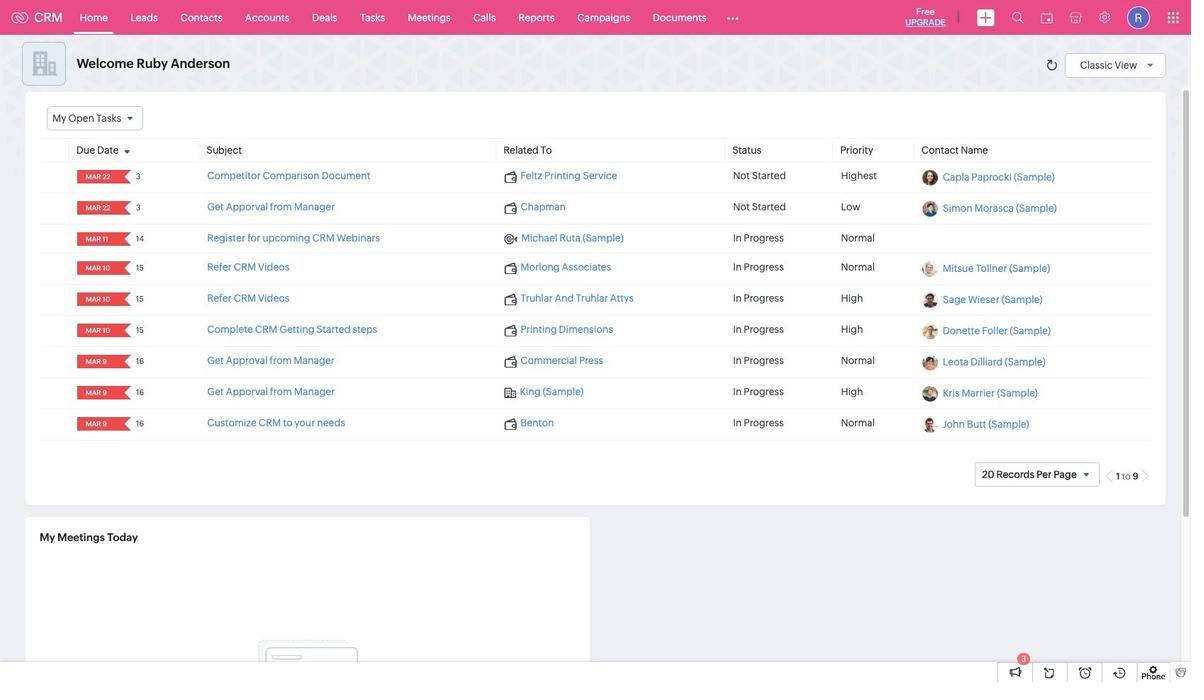 Task type: describe. For each thing, give the bounding box(es) containing it.
Other Modules field
[[718, 6, 748, 29]]

profile element
[[1119, 0, 1158, 34]]

profile image
[[1127, 6, 1150, 29]]

search element
[[1003, 0, 1032, 35]]

logo image
[[11, 12, 28, 23]]



Task type: vqa. For each thing, say whether or not it's contained in the screenshot.
Touched's Records
no



Task type: locate. For each thing, give the bounding box(es) containing it.
calendar image
[[1041, 12, 1053, 23]]

search image
[[1012, 11, 1024, 23]]

create menu element
[[968, 0, 1003, 34]]

None field
[[47, 106, 143, 131], [81, 170, 115, 184], [81, 201, 115, 215], [81, 233, 115, 246], [81, 262, 115, 275], [81, 293, 115, 306], [81, 324, 115, 338], [81, 355, 115, 369], [81, 387, 115, 400], [81, 418, 115, 431], [47, 106, 143, 131], [81, 170, 115, 184], [81, 201, 115, 215], [81, 233, 115, 246], [81, 262, 115, 275], [81, 293, 115, 306], [81, 324, 115, 338], [81, 355, 115, 369], [81, 387, 115, 400], [81, 418, 115, 431]]

create menu image
[[977, 9, 995, 26]]



